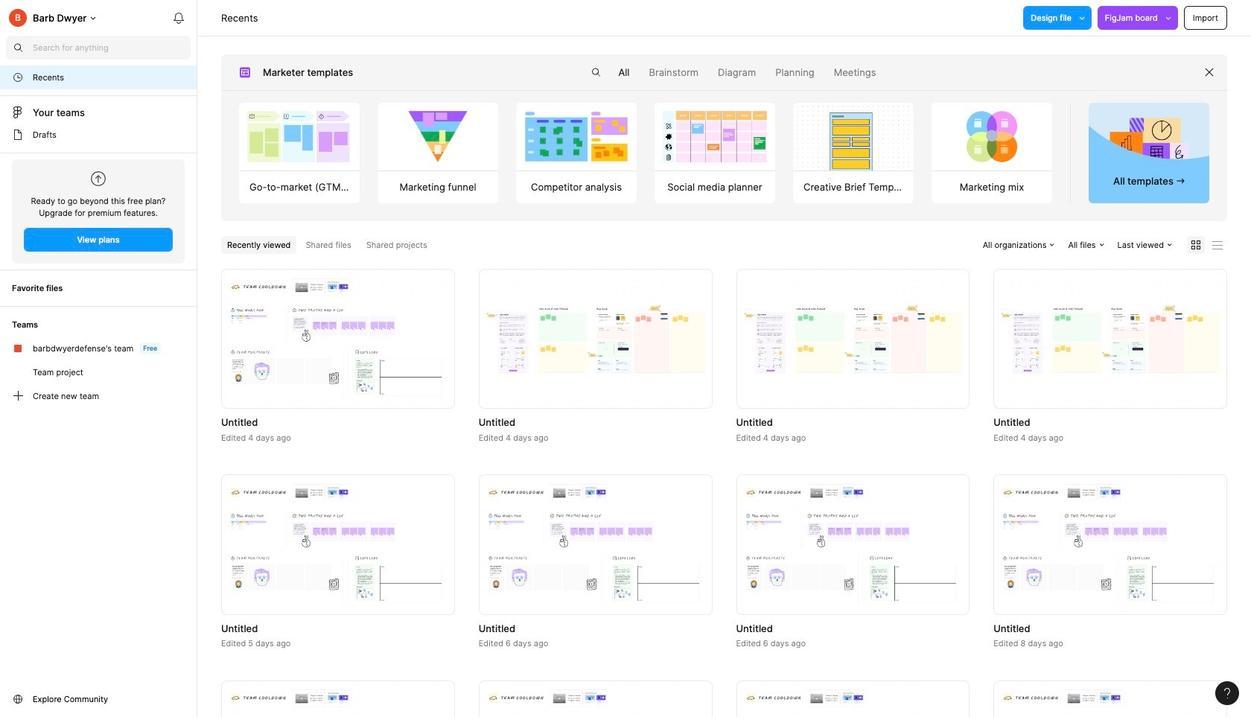 Task type: describe. For each thing, give the bounding box(es) containing it.
see all all templates image
[[1111, 117, 1189, 169]]

bell 32 image
[[167, 6, 191, 30]]

creative brief template image
[[786, 103, 922, 170]]

social media planner image
[[655, 103, 775, 170]]

search 32 image
[[585, 60, 608, 84]]

page 16 image
[[12, 129, 24, 141]]

competitor analysis image
[[517, 103, 637, 170]]

community 16 image
[[12, 694, 24, 706]]



Task type: locate. For each thing, give the bounding box(es) containing it.
marketing mix image
[[933, 103, 1053, 170]]

file thumbnail image
[[229, 279, 448, 400], [486, 305, 705, 373], [744, 305, 963, 373], [1002, 305, 1221, 373], [229, 484, 448, 606], [486, 484, 705, 606], [744, 484, 963, 606], [1002, 484, 1221, 606], [229, 690, 448, 718], [486, 690, 705, 718], [744, 690, 963, 718], [1002, 690, 1221, 718]]

marketing funnel image
[[378, 103, 498, 170]]

recent 16 image
[[12, 72, 24, 83]]

go-to-market (gtm) strategy image
[[239, 103, 360, 170]]

Search for anything text field
[[33, 42, 191, 54]]

search 32 image
[[6, 36, 30, 60]]



Task type: vqa. For each thing, say whether or not it's contained in the screenshot.
search 32 image
yes



